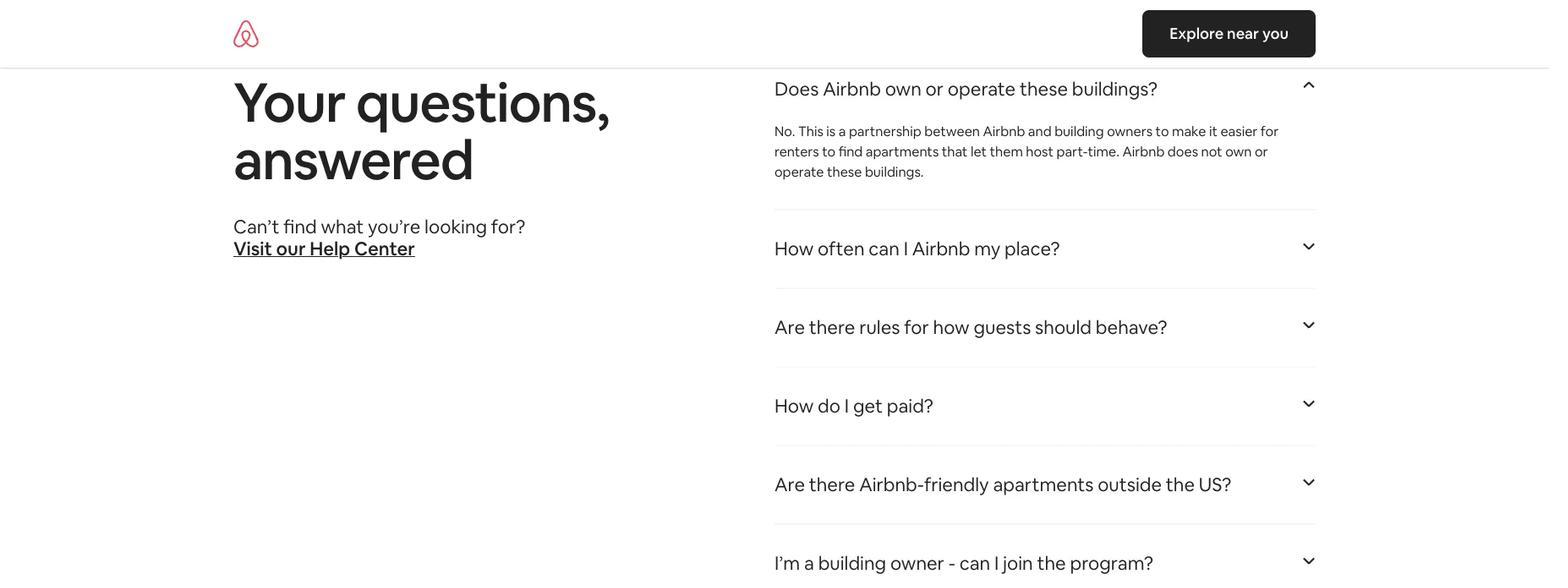 Task type: locate. For each thing, give the bounding box(es) containing it.
renters
[[775, 143, 819, 160]]

these down "is"
[[827, 163, 862, 181]]

1 there from the top
[[809, 316, 855, 340]]

1 horizontal spatial building
[[1055, 123, 1104, 140]]

0 vertical spatial for
[[1261, 123, 1279, 140]]

apartments up join
[[993, 473, 1094, 497]]

0 vertical spatial these
[[1020, 77, 1068, 101]]

to left make
[[1156, 123, 1169, 140]]

buildings.
[[865, 163, 924, 181]]

guests
[[974, 316, 1031, 340]]

0 horizontal spatial for
[[904, 316, 929, 340]]

get
[[853, 394, 883, 418]]

building right i'm
[[818, 551, 886, 576]]

are
[[775, 316, 805, 340], [775, 473, 805, 497]]

0 horizontal spatial the
[[1037, 551, 1066, 576]]

the left us?
[[1166, 473, 1195, 497]]

a
[[839, 123, 846, 140], [804, 551, 814, 576]]

find down partnership
[[839, 143, 863, 160]]

0 horizontal spatial a
[[804, 551, 814, 576]]

help
[[310, 237, 350, 261]]

0 vertical spatial to
[[1156, 123, 1169, 140]]

between
[[924, 123, 980, 140]]

a right "is"
[[839, 123, 846, 140]]

2 there from the top
[[809, 473, 855, 497]]

these up and
[[1020, 77, 1068, 101]]

the right join
[[1037, 551, 1066, 576]]

them
[[990, 143, 1023, 160]]

let
[[971, 143, 987, 160]]

0 horizontal spatial can
[[869, 237, 900, 261]]

can right often on the right of page
[[869, 237, 900, 261]]

1 horizontal spatial a
[[839, 123, 846, 140]]

apartments up the buildings.
[[866, 143, 939, 160]]

explore
[[1170, 24, 1224, 44]]

your questions,
[[233, 67, 609, 138]]

no. this is a partnership between airbnb and building owners to make it easier for renters to find apartments that let them host part-time. airbnb does not own or operate these buildings.
[[775, 123, 1279, 181]]

explore near you
[[1170, 24, 1289, 44]]

airbnb
[[823, 77, 881, 101], [983, 123, 1025, 140], [1123, 143, 1165, 160], [912, 237, 970, 261]]

or
[[926, 77, 944, 101], [1255, 143, 1268, 160]]

0 vertical spatial how
[[775, 237, 814, 261]]

the
[[1166, 473, 1195, 497], [1037, 551, 1066, 576]]

1 vertical spatial are
[[775, 473, 805, 497]]

our
[[276, 237, 306, 261]]

your
[[233, 67, 345, 138]]

1 vertical spatial a
[[804, 551, 814, 576]]

2 vertical spatial i
[[994, 551, 999, 576]]

1 horizontal spatial for
[[1261, 123, 1279, 140]]

often
[[818, 237, 865, 261]]

or down easier
[[1255, 143, 1268, 160]]

1 how from the top
[[775, 237, 814, 261]]

0 vertical spatial own
[[885, 77, 922, 101]]

find inside 'can't find what you're looking for? visit our help center'
[[284, 215, 317, 239]]

airbnb left the my
[[912, 237, 970, 261]]

0 horizontal spatial find
[[284, 215, 317, 239]]

airbnb up "is"
[[823, 77, 881, 101]]

0 vertical spatial building
[[1055, 123, 1104, 140]]

how do i get paid?
[[775, 394, 934, 418]]

partnership
[[849, 123, 921, 140]]

1 are from the top
[[775, 316, 805, 340]]

how
[[933, 316, 970, 340]]

0 vertical spatial the
[[1166, 473, 1195, 497]]

owners
[[1107, 123, 1153, 140]]

operate down renters
[[775, 163, 824, 181]]

airbnb up "them"
[[983, 123, 1025, 140]]

0 vertical spatial or
[[926, 77, 944, 101]]

0 vertical spatial can
[[869, 237, 900, 261]]

there for rules
[[809, 316, 855, 340]]

no.
[[775, 123, 795, 140]]

0 vertical spatial operate
[[948, 77, 1016, 101]]

operate inside no. this is a partnership between airbnb and building owners to make it easier for renters to find apartments that let them host part-time. airbnb does not own or operate these buildings.
[[775, 163, 824, 181]]

1 vertical spatial can
[[960, 551, 990, 576]]

does airbnb own or operate these buildings?
[[775, 77, 1158, 101]]

1 horizontal spatial apartments
[[993, 473, 1094, 497]]

building
[[1055, 123, 1104, 140], [818, 551, 886, 576]]

1 vertical spatial these
[[827, 163, 862, 181]]

0 horizontal spatial own
[[885, 77, 922, 101]]

find
[[839, 143, 863, 160], [284, 215, 317, 239]]

building up part-
[[1055, 123, 1104, 140]]

own down easier
[[1225, 143, 1252, 160]]

for right easier
[[1261, 123, 1279, 140]]

friendly
[[924, 473, 989, 497]]

2 are from the top
[[775, 473, 805, 497]]

0 horizontal spatial apartments
[[866, 143, 939, 160]]

can right ‑
[[960, 551, 990, 576]]

0 vertical spatial there
[[809, 316, 855, 340]]

near
[[1227, 24, 1259, 44]]

visit our help center link
[[233, 237, 415, 261]]

to down "is"
[[822, 143, 836, 160]]

to
[[1156, 123, 1169, 140], [822, 143, 836, 160]]

1 vertical spatial or
[[1255, 143, 1268, 160]]

own up partnership
[[885, 77, 922, 101]]

0 horizontal spatial i
[[845, 394, 849, 418]]

apartments inside no. this is a partnership between airbnb and building owners to make it easier for renters to find apartments that let them host part-time. airbnb does not own or operate these buildings.
[[866, 143, 939, 160]]

0 horizontal spatial these
[[827, 163, 862, 181]]

us?
[[1199, 473, 1232, 497]]

1 horizontal spatial or
[[1255, 143, 1268, 160]]

for left how
[[904, 316, 929, 340]]

or up between in the top right of the page
[[926, 77, 944, 101]]

airbnb down owners
[[1123, 143, 1165, 160]]

visit
[[233, 237, 272, 261]]

0 vertical spatial find
[[839, 143, 863, 160]]

operate
[[948, 77, 1016, 101], [775, 163, 824, 181]]

operate up between in the top right of the page
[[948, 77, 1016, 101]]

1 horizontal spatial find
[[839, 143, 863, 160]]

1 horizontal spatial to
[[1156, 123, 1169, 140]]

these
[[1020, 77, 1068, 101], [827, 163, 862, 181]]

can
[[869, 237, 900, 261], [960, 551, 990, 576]]

apartments
[[866, 143, 939, 160], [993, 473, 1094, 497]]

1 vertical spatial how
[[775, 394, 814, 418]]

i
[[904, 237, 908, 261], [845, 394, 849, 418], [994, 551, 999, 576]]

i right often on the right of page
[[904, 237, 908, 261]]

0 horizontal spatial or
[[926, 77, 944, 101]]

this
[[798, 123, 824, 140]]

1 vertical spatial there
[[809, 473, 855, 497]]

1 horizontal spatial own
[[1225, 143, 1252, 160]]

there
[[809, 316, 855, 340], [809, 473, 855, 497]]

explore near you button
[[1143, 10, 1316, 58]]

these inside no. this is a partnership between airbnb and building owners to make it easier for renters to find apartments that let them host part-time. airbnb does not own or operate these buildings.
[[827, 163, 862, 181]]

i left join
[[994, 551, 999, 576]]

1 vertical spatial i
[[845, 394, 849, 418]]

outside
[[1098, 473, 1162, 497]]

how left often on the right of page
[[775, 237, 814, 261]]

buildings?
[[1072, 77, 1158, 101]]

you're
[[368, 215, 420, 239]]

my
[[974, 237, 1001, 261]]

0 horizontal spatial to
[[822, 143, 836, 160]]

a right i'm
[[804, 551, 814, 576]]

join
[[1003, 551, 1033, 576]]

0 vertical spatial i
[[904, 237, 908, 261]]

there left rules
[[809, 316, 855, 340]]

0 horizontal spatial operate
[[775, 163, 824, 181]]

0 horizontal spatial building
[[818, 551, 886, 576]]

how
[[775, 237, 814, 261], [775, 394, 814, 418]]

1 horizontal spatial the
[[1166, 473, 1195, 497]]

for
[[1261, 123, 1279, 140], [904, 316, 929, 340]]

0 vertical spatial are
[[775, 316, 805, 340]]

there for airbnb-
[[809, 473, 855, 497]]

how left do
[[775, 394, 814, 418]]

0 vertical spatial apartments
[[866, 143, 939, 160]]

1 vertical spatial to
[[822, 143, 836, 160]]

1 vertical spatial operate
[[775, 163, 824, 181]]

find left 'what'
[[284, 215, 317, 239]]

0 vertical spatial a
[[839, 123, 846, 140]]

2 how from the top
[[775, 394, 814, 418]]

i right do
[[845, 394, 849, 418]]

1 vertical spatial own
[[1225, 143, 1252, 160]]

there left airbnb-
[[809, 473, 855, 497]]

1 vertical spatial find
[[284, 215, 317, 239]]

1 vertical spatial building
[[818, 551, 886, 576]]

airbnb-
[[859, 473, 924, 497]]

own
[[885, 77, 922, 101], [1225, 143, 1252, 160]]

does
[[775, 77, 819, 101]]

part-
[[1057, 143, 1088, 160]]

rules
[[859, 316, 900, 340]]

are for are there airbnb-friendly apartments outside the us?
[[775, 473, 805, 497]]

1 horizontal spatial these
[[1020, 77, 1068, 101]]



Task type: vqa. For each thing, say whether or not it's contained in the screenshot.
beachfront
no



Task type: describe. For each thing, give the bounding box(es) containing it.
not
[[1201, 143, 1223, 160]]

how often can i airbnb my place?
[[775, 237, 1060, 261]]

1 vertical spatial for
[[904, 316, 929, 340]]

can't find what you're looking for? visit our help center
[[233, 215, 525, 261]]

1 horizontal spatial i
[[904, 237, 908, 261]]

are there rules for how guests should behave?
[[775, 316, 1168, 340]]

can't
[[233, 215, 280, 239]]

for inside no. this is a partnership between airbnb and building owners to make it easier for renters to find apartments that let them host part-time. airbnb does not own or operate these buildings.
[[1261, 123, 1279, 140]]

1 vertical spatial apartments
[[993, 473, 1094, 497]]

how for how often can i airbnb my place?
[[775, 237, 814, 261]]

are there airbnb-friendly apartments outside the us?
[[775, 473, 1232, 497]]

center
[[354, 237, 415, 261]]

that
[[942, 143, 968, 160]]

i'm a building owner ‑ can i join the program?
[[775, 551, 1154, 576]]

behave?
[[1096, 316, 1168, 340]]

paid?
[[887, 394, 934, 418]]

or inside no. this is a partnership between airbnb and building owners to make it easier for renters to find apartments that let them host part-time. airbnb does not own or operate these buildings.
[[1255, 143, 1268, 160]]

should
[[1035, 316, 1092, 340]]

i'm
[[775, 551, 800, 576]]

program?
[[1070, 551, 1154, 576]]

‑
[[949, 551, 955, 576]]

and
[[1028, 123, 1052, 140]]

easier
[[1221, 123, 1258, 140]]

owner
[[890, 551, 944, 576]]

it
[[1209, 123, 1218, 140]]

do
[[818, 394, 841, 418]]

how for how do i get paid?
[[775, 394, 814, 418]]

2 horizontal spatial i
[[994, 551, 999, 576]]

host
[[1026, 143, 1054, 160]]

questions,
[[356, 67, 609, 138]]

1 vertical spatial the
[[1037, 551, 1066, 576]]

is
[[826, 123, 836, 140]]

make
[[1172, 123, 1206, 140]]

for?
[[491, 215, 525, 239]]

a inside no. this is a partnership between airbnb and building owners to make it easier for renters to find apartments that let them host part-time. airbnb does not own or operate these buildings.
[[839, 123, 846, 140]]

answered
[[233, 125, 473, 195]]

find inside no. this is a partnership between airbnb and building owners to make it easier for renters to find apartments that let them host part-time. airbnb does not own or operate these buildings.
[[839, 143, 863, 160]]

time.
[[1088, 143, 1120, 160]]

you
[[1262, 24, 1289, 44]]

1 horizontal spatial operate
[[948, 77, 1016, 101]]

1 horizontal spatial can
[[960, 551, 990, 576]]

place?
[[1005, 237, 1060, 261]]

does
[[1168, 143, 1198, 160]]

what
[[321, 215, 364, 239]]

looking
[[425, 215, 487, 239]]

are for are there rules for how guests should behave?
[[775, 316, 805, 340]]

own inside no. this is a partnership between airbnb and building owners to make it easier for renters to find apartments that let them host part-time. airbnb does not own or operate these buildings.
[[1225, 143, 1252, 160]]

building inside no. this is a partnership between airbnb and building owners to make it easier for renters to find apartments that let them host part-time. airbnb does not own or operate these buildings.
[[1055, 123, 1104, 140]]



